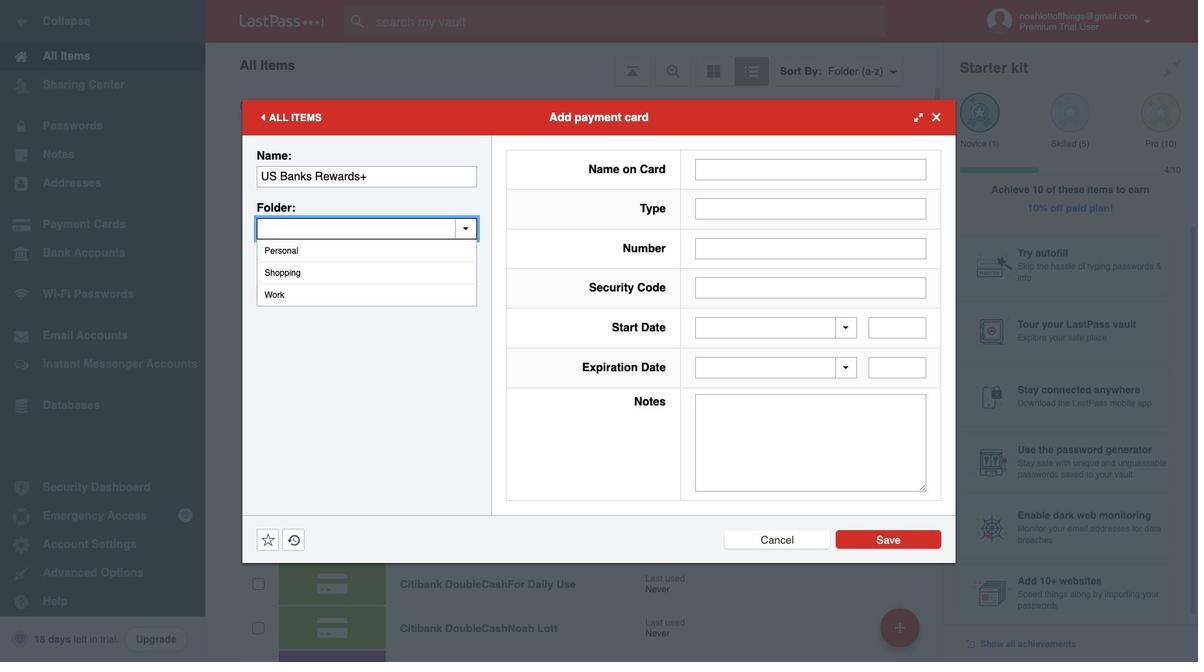 Task type: describe. For each thing, give the bounding box(es) containing it.
main navigation navigation
[[0, 0, 205, 663]]

lastpass image
[[240, 15, 324, 28]]

new item image
[[895, 623, 905, 633]]

Search search field
[[344, 6, 914, 37]]

new item navigation
[[875, 604, 929, 663]]



Task type: locate. For each thing, give the bounding box(es) containing it.
dialog
[[243, 99, 956, 563]]

None text field
[[695, 198, 927, 220], [257, 218, 477, 239], [869, 318, 927, 339], [869, 358, 927, 379], [695, 394, 927, 492], [695, 198, 927, 220], [257, 218, 477, 239], [869, 318, 927, 339], [869, 358, 927, 379], [695, 394, 927, 492]]

None text field
[[695, 159, 927, 180], [257, 166, 477, 187], [695, 238, 927, 259], [695, 278, 927, 299], [695, 159, 927, 180], [257, 166, 477, 187], [695, 238, 927, 259], [695, 278, 927, 299]]

vault options navigation
[[205, 43, 943, 86]]

search my vault text field
[[344, 6, 914, 37]]



